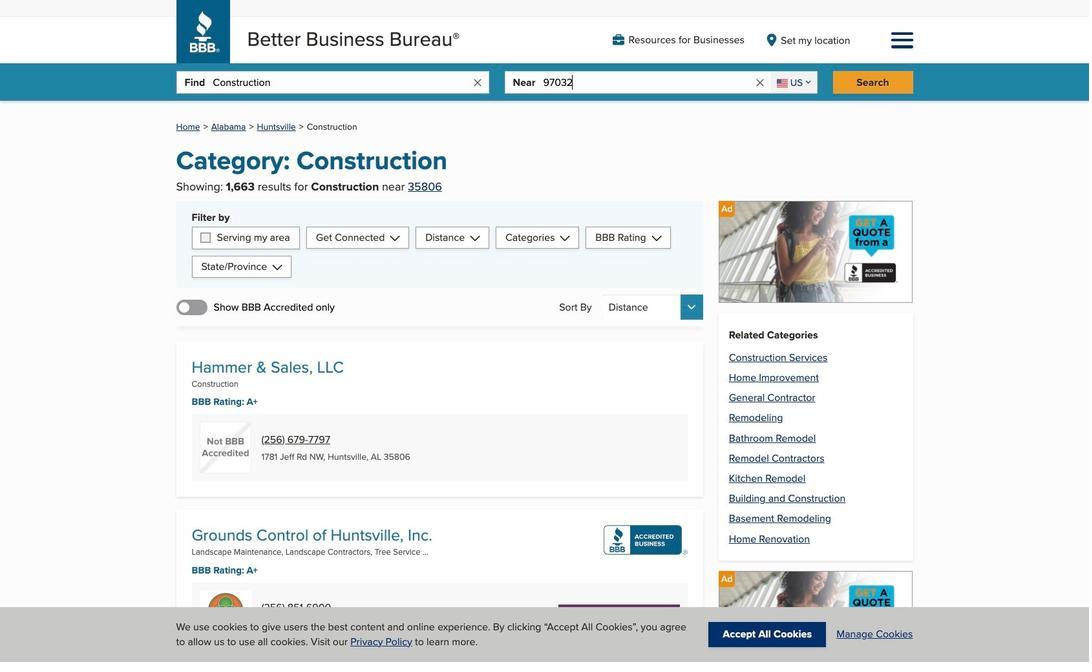 Task type: describe. For each thing, give the bounding box(es) containing it.
2 get a quote image from the top
[[719, 571, 913, 663]]

clear search image for 'businesses, charities, category' search box
[[472, 77, 483, 88]]

accredited business image
[[604, 526, 688, 556]]

city, state or zip field
[[543, 72, 754, 93]]



Task type: locate. For each thing, give the bounding box(es) containing it.
businesses, charities, category search field
[[213, 72, 472, 93]]

1 clear search image from the left
[[472, 77, 483, 88]]

0 horizontal spatial clear search image
[[472, 77, 483, 88]]

None field
[[771, 72, 817, 93]]

0 vertical spatial get a quote image
[[719, 201, 913, 303]]

clear search image for city, state or zip field
[[754, 77, 766, 88]]

2 clear search image from the left
[[754, 77, 766, 88]]

clear search image
[[472, 77, 483, 88], [754, 77, 766, 88]]

None button
[[602, 295, 703, 320]]

get a quote image
[[719, 201, 913, 303], [719, 571, 913, 663]]

1 get a quote image from the top
[[719, 201, 913, 303]]

not bbb accredited image
[[199, 422, 251, 474]]

1 horizontal spatial clear search image
[[754, 77, 766, 88]]

1 vertical spatial get a quote image
[[719, 571, 913, 663]]



Task type: vqa. For each thing, say whether or not it's contained in the screenshot.
Connected
no



